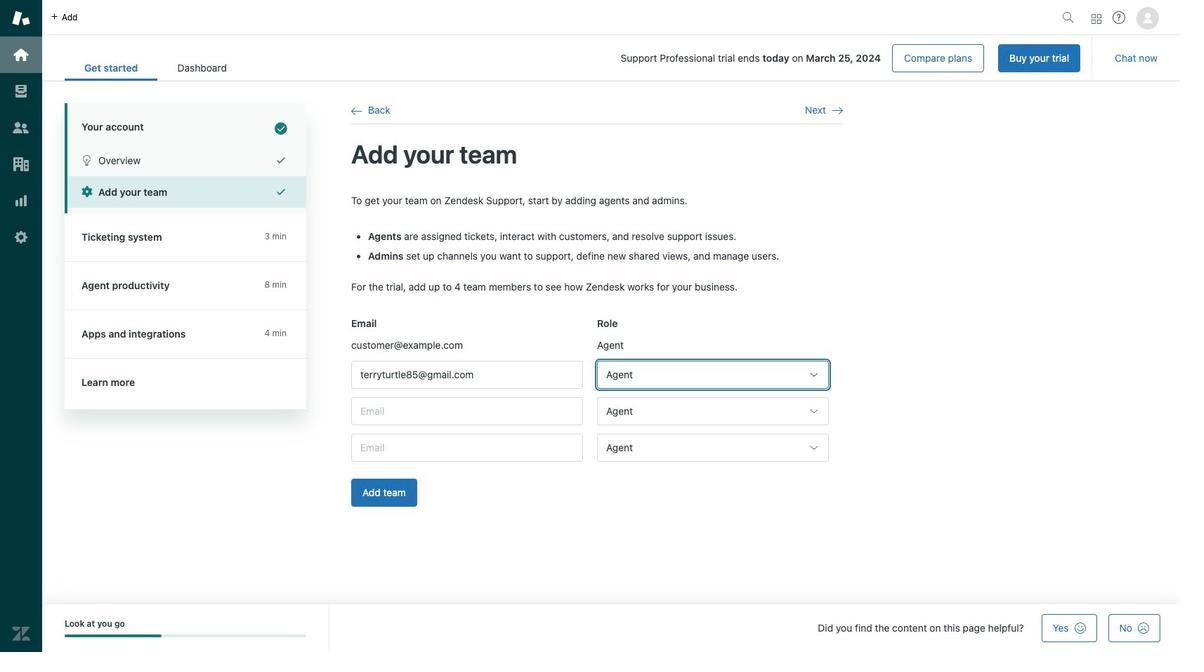 Task type: vqa. For each thing, say whether or not it's contained in the screenshot.
MENU
no



Task type: locate. For each thing, give the bounding box(es) containing it.
get started image
[[12, 46, 30, 64]]

reporting image
[[12, 192, 30, 210]]

progress bar
[[65, 635, 306, 638]]

tab
[[158, 55, 246, 81]]

tab list
[[65, 55, 246, 81]]

2 vertical spatial email field
[[351, 434, 583, 462]]

zendesk products image
[[1092, 14, 1101, 24]]

customers image
[[12, 119, 30, 137]]

heading
[[65, 103, 306, 145]]

1 vertical spatial email field
[[351, 398, 583, 426]]

0 vertical spatial email field
[[351, 361, 583, 389]]

views image
[[12, 82, 30, 100]]

get help image
[[1113, 11, 1125, 24]]

organizations image
[[12, 155, 30, 174]]

Email field
[[351, 361, 583, 389], [351, 398, 583, 426], [351, 434, 583, 462]]



Task type: describe. For each thing, give the bounding box(es) containing it.
admin image
[[12, 228, 30, 247]]

main element
[[0, 0, 42, 653]]

1 email field from the top
[[351, 361, 583, 389]]

3 email field from the top
[[351, 434, 583, 462]]

2 email field from the top
[[351, 398, 583, 426]]

zendesk image
[[12, 625, 30, 643]]

March 25, 2024 text field
[[806, 52, 881, 64]]

zendesk support image
[[12, 9, 30, 27]]



